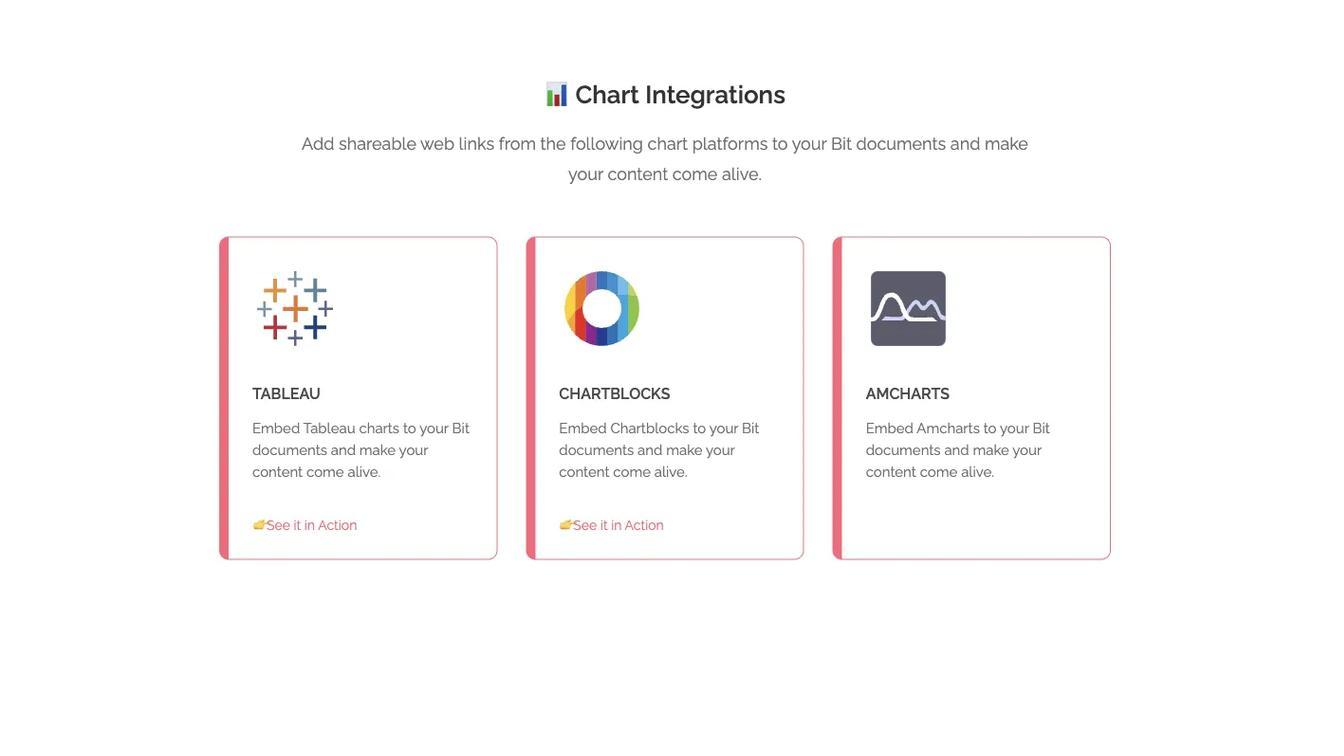 Task type: vqa. For each thing, say whether or not it's contained in the screenshot.
inside
no



Task type: locate. For each thing, give the bounding box(es) containing it.
and
[[950, 134, 980, 154], [331, 442, 356, 459], [638, 442, 663, 459], [944, 442, 969, 459]]

in
[[304, 518, 315, 534], [611, 518, 622, 534]]

alive. down platforms
[[722, 164, 762, 184]]

1 horizontal spatial in
[[611, 518, 622, 534]]

content down tableau
[[252, 464, 303, 481]]

come down "tableau"
[[306, 464, 344, 481]]

👉see it in action link down embed tableau charts to your bit documents and make your content come alive.
[[243, 512, 367, 540]]

1 action from the left
[[318, 518, 357, 534]]

come down chartblocks
[[613, 464, 651, 481]]

documents inside embed tableau charts to your bit documents and make your content come alive.
[[252, 442, 327, 459]]

2 embed from the left
[[559, 420, 607, 437]]

1 👉see it in action link from the left
[[243, 512, 367, 540]]

content down the amcharts
[[866, 464, 916, 481]]

👉see it in action link
[[243, 512, 367, 540], [550, 512, 674, 540]]

alive. inside add shareable web links from the following chart platforms to your bit documents and make your content come alive.
[[722, 164, 762, 184]]

web
[[420, 134, 454, 154]]

embed down the amcharts
[[866, 420, 914, 437]]

bit
[[831, 134, 852, 154], [452, 420, 470, 437], [742, 420, 759, 437], [1033, 420, 1050, 437]]

content inside embed amcharts to your bit documents and make your content come alive.
[[866, 464, 916, 481]]

content
[[608, 164, 668, 184], [252, 464, 303, 481], [559, 464, 610, 481], [866, 464, 916, 481]]

embed tableau charts to your bit documents and make your content come alive.
[[252, 420, 470, 481]]

👉see it in action for chartblocks
[[560, 518, 664, 534]]

bit inside embed amcharts to your bit documents and make your content come alive.
[[1033, 420, 1050, 437]]

👉see
[[253, 518, 290, 534], [560, 518, 597, 534]]

make
[[985, 134, 1028, 154], [359, 442, 396, 459], [666, 442, 703, 459], [973, 442, 1009, 459]]

make inside add shareable web links from the following chart platforms to your bit documents and make your content come alive.
[[985, 134, 1028, 154]]

embed inside embed chartblocks to your bit documents and make your content come alive.
[[559, 420, 607, 437]]

📊 chart integrations
[[545, 80, 785, 109]]

your
[[792, 134, 827, 154], [568, 164, 603, 184], [420, 420, 449, 437], [709, 420, 738, 437], [1000, 420, 1029, 437], [399, 442, 428, 459], [706, 442, 735, 459], [1013, 442, 1042, 459]]

embed down chartblocks
[[559, 420, 607, 437]]

1 horizontal spatial 👉see
[[560, 518, 597, 534]]

embed inside embed tableau charts to your bit documents and make your content come alive.
[[252, 420, 300, 437]]

to right chartblocks
[[693, 420, 706, 437]]

1 it from the left
[[294, 518, 301, 534]]

content inside embed tableau charts to your bit documents and make your content come alive.
[[252, 464, 303, 481]]

📊
[[545, 80, 569, 109]]

it
[[294, 518, 301, 534], [600, 518, 608, 534]]

2 in from the left
[[611, 518, 622, 534]]

the
[[540, 134, 566, 154]]

0 horizontal spatial in
[[304, 518, 315, 534]]

in down embed chartblocks to your bit documents and make your content come alive.
[[611, 518, 622, 534]]

0 horizontal spatial 👉see it in action
[[253, 518, 357, 534]]

3 embed from the left
[[866, 420, 914, 437]]

make inside embed chartblocks to your bit documents and make your content come alive.
[[666, 442, 703, 459]]

1 👉see it in action from the left
[[253, 518, 357, 534]]

bit.ai and tableau integration image
[[252, 266, 347, 352]]

2 👉see from the left
[[560, 518, 597, 534]]

0 horizontal spatial embed
[[252, 420, 300, 437]]

amcharts
[[917, 420, 980, 437]]

1 horizontal spatial it
[[600, 518, 608, 534]]

in for chartblocks
[[611, 518, 622, 534]]

2 👉see it in action link from the left
[[550, 512, 674, 540]]

come down 'amcharts'
[[920, 464, 958, 481]]

2 👉see it in action from the left
[[560, 518, 664, 534]]

👉see it in action down embed tableau charts to your bit documents and make your content come alive.
[[253, 518, 357, 534]]

1 👉see from the left
[[253, 518, 290, 534]]

bit.ai and amcharts integrations image
[[866, 266, 961, 380]]

2 action from the left
[[625, 518, 664, 534]]

make inside embed tableau charts to your bit documents and make your content come alive.
[[359, 442, 396, 459]]

0 horizontal spatial 👉see
[[253, 518, 290, 534]]

1 horizontal spatial 👉see it in action link
[[550, 512, 674, 540]]

alive. inside embed chartblocks to your bit documents and make your content come alive.
[[654, 464, 688, 481]]

content inside embed chartblocks to your bit documents and make your content come alive.
[[559, 464, 610, 481]]

and inside embed amcharts to your bit documents and make your content come alive.
[[944, 442, 969, 459]]

embed amcharts to your bit documents and make your content come alive.
[[866, 420, 1050, 481]]

action down embed chartblocks to your bit documents and make your content come alive.
[[625, 518, 664, 534]]

to right platforms
[[772, 134, 788, 154]]

alive. down chartblocks
[[654, 464, 688, 481]]

documents inside embed chartblocks to your bit documents and make your content come alive.
[[559, 442, 634, 459]]

👉see it in action down embed chartblocks to your bit documents and make your content come alive.
[[560, 518, 664, 534]]

alive. down charts
[[348, 464, 381, 481]]

platforms
[[692, 134, 768, 154]]

integrations
[[645, 80, 785, 109]]

1 in from the left
[[304, 518, 315, 534]]

embed for amcharts
[[866, 420, 914, 437]]

content down chart on the top of the page
[[608, 164, 668, 184]]

2 horizontal spatial embed
[[866, 420, 914, 437]]

to right charts
[[403, 420, 416, 437]]

0 horizontal spatial it
[[294, 518, 301, 534]]

content down chartblocks
[[559, 464, 610, 481]]

it for chartblocks
[[600, 518, 608, 534]]

2 it from the left
[[600, 518, 608, 534]]

come
[[672, 164, 718, 184], [306, 464, 344, 481], [613, 464, 651, 481], [920, 464, 958, 481]]

alive. down 'amcharts'
[[961, 464, 994, 481]]

embed inside embed amcharts to your bit documents and make your content come alive.
[[866, 420, 914, 437]]

action
[[318, 518, 357, 534], [625, 518, 664, 534]]

alive.
[[722, 164, 762, 184], [348, 464, 381, 481], [654, 464, 688, 481], [961, 464, 994, 481]]

👉see for tableau
[[253, 518, 290, 534]]

action for chartblocks
[[625, 518, 664, 534]]

to
[[772, 134, 788, 154], [403, 420, 416, 437], [693, 420, 706, 437], [984, 420, 997, 437]]

documents
[[856, 134, 946, 154], [252, 442, 327, 459], [559, 442, 634, 459], [866, 442, 941, 459]]

👉see it in action link down embed chartblocks to your bit documents and make your content come alive.
[[550, 512, 674, 540]]

bit inside embed chartblocks to your bit documents and make your content come alive.
[[742, 420, 759, 437]]

to inside add shareable web links from the following chart platforms to your bit documents and make your content come alive.
[[772, 134, 788, 154]]

and inside add shareable web links from the following chart platforms to your bit documents and make your content come alive.
[[950, 134, 980, 154]]

👉see it in action
[[253, 518, 357, 534], [560, 518, 664, 534]]

0 horizontal spatial action
[[318, 518, 357, 534]]

embed
[[252, 420, 300, 437], [559, 420, 607, 437], [866, 420, 914, 437]]

and inside embed tableau charts to your bit documents and make your content come alive.
[[331, 442, 356, 459]]

1 embed from the left
[[252, 420, 300, 437]]

to right 'amcharts'
[[984, 420, 997, 437]]

add
[[302, 134, 334, 154]]

in down embed tableau charts to your bit documents and make your content come alive.
[[304, 518, 315, 534]]

embed chartblocks to your bit documents and make your content come alive.
[[559, 420, 759, 481]]

come down chart on the top of the page
[[672, 164, 718, 184]]

0 horizontal spatial 👉see it in action link
[[243, 512, 367, 540]]

content inside add shareable web links from the following chart platforms to your bit documents and make your content come alive.
[[608, 164, 668, 184]]

embed down tableau
[[252, 420, 300, 437]]

1 horizontal spatial action
[[625, 518, 664, 534]]

and inside embed chartblocks to your bit documents and make your content come alive.
[[638, 442, 663, 459]]

1 horizontal spatial 👉see it in action
[[560, 518, 664, 534]]

👉see for chartblocks
[[560, 518, 597, 534]]

action down embed tableau charts to your bit documents and make your content come alive.
[[318, 518, 357, 534]]

👉see it in action for tableau
[[253, 518, 357, 534]]

1 horizontal spatial embed
[[559, 420, 607, 437]]



Task type: describe. For each thing, give the bounding box(es) containing it.
come inside add shareable web links from the following chart platforms to your bit documents and make your content come alive.
[[672, 164, 718, 184]]

action for tableau
[[318, 518, 357, 534]]

it for tableau
[[294, 518, 301, 534]]

amcharts
[[866, 385, 950, 403]]

chartblocks
[[559, 385, 670, 403]]

alive. inside embed amcharts to your bit documents and make your content come alive.
[[961, 464, 994, 481]]

following
[[570, 134, 643, 154]]

to inside embed amcharts to your bit documents and make your content come alive.
[[984, 420, 997, 437]]

bit.ai and chartblocks integration image
[[559, 266, 654, 380]]

come inside embed chartblocks to your bit documents and make your content come alive.
[[613, 464, 651, 481]]

tableau
[[303, 420, 355, 437]]

to inside embed tableau charts to your bit documents and make your content come alive.
[[403, 420, 416, 437]]

embed for chartblocks
[[559, 420, 607, 437]]

tableau
[[252, 385, 320, 403]]

chart
[[648, 134, 688, 154]]

make inside embed amcharts to your bit documents and make your content come alive.
[[973, 442, 1009, 459]]

come inside embed amcharts to your bit documents and make your content come alive.
[[920, 464, 958, 481]]

documents inside embed amcharts to your bit documents and make your content come alive.
[[866, 442, 941, 459]]

documents inside add shareable web links from the following chart platforms to your bit documents and make your content come alive.
[[856, 134, 946, 154]]

add shareable web links from the following chart platforms to your bit documents and make your content come alive.
[[302, 134, 1028, 184]]

alive. inside embed tableau charts to your bit documents and make your content come alive.
[[348, 464, 381, 481]]

charts
[[359, 420, 400, 437]]

to inside embed chartblocks to your bit documents and make your content come alive.
[[693, 420, 706, 437]]

come inside embed tableau charts to your bit documents and make your content come alive.
[[306, 464, 344, 481]]

from
[[499, 134, 536, 154]]

👉see it in action link for chartblocks
[[550, 512, 674, 540]]

embed for tableau
[[252, 420, 300, 437]]

chartblocks
[[610, 420, 689, 437]]

shareable
[[339, 134, 416, 154]]

in for tableau
[[304, 518, 315, 534]]

chart
[[575, 80, 639, 109]]

bit inside embed tableau charts to your bit documents and make your content come alive.
[[452, 420, 470, 437]]

links
[[459, 134, 494, 154]]

👉see it in action link for tableau
[[243, 512, 367, 540]]

bit inside add shareable web links from the following chart platforms to your bit documents and make your content come alive.
[[831, 134, 852, 154]]



